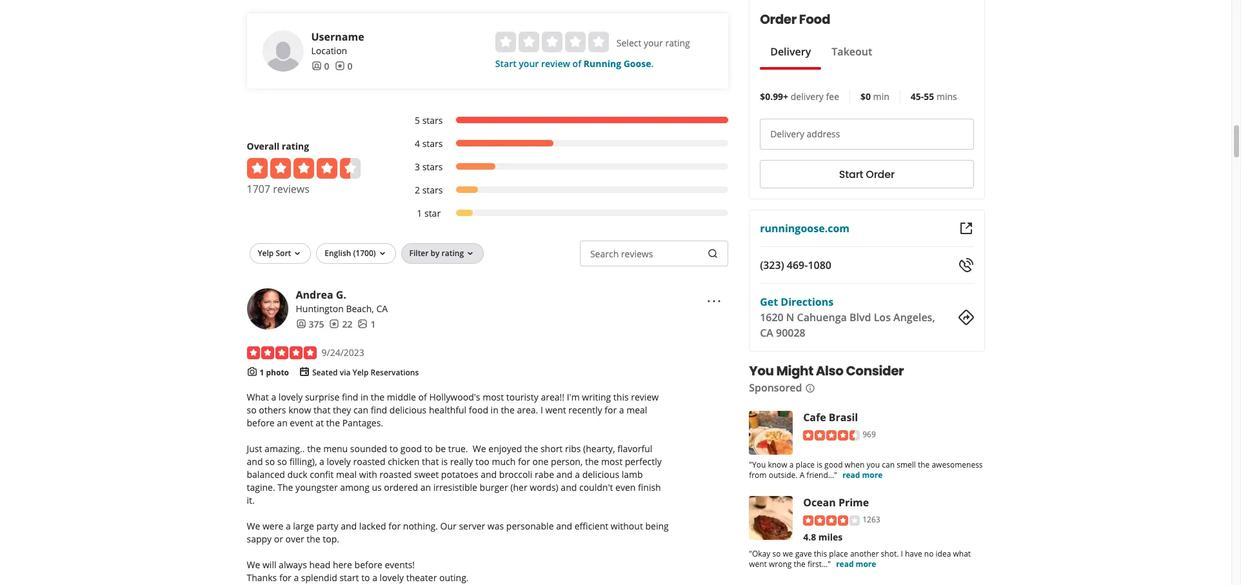 Task type: describe. For each thing, give the bounding box(es) containing it.
our
[[441, 520, 457, 532]]

also
[[816, 362, 844, 380]]

1 vertical spatial rating
[[282, 140, 309, 152]]

your for start
[[519, 57, 539, 69]]

with
[[359, 469, 377, 481]]

flavorful
[[618, 443, 653, 455]]

goose
[[624, 57, 652, 69]]

surprise
[[305, 391, 340, 403]]

andrea
[[296, 288, 333, 302]]

and right party
[[341, 520, 357, 532]]

smell
[[897, 460, 917, 471]]

first…"
[[808, 559, 831, 570]]

lovely inside "what a lovely surprise find in the middle of hollywood's most touristy area!! i'm writing this review so others know that they can find delicious healthful food in the area. i went recently for a meal before an event at the pantages."
[[279, 391, 303, 403]]

get
[[761, 295, 779, 309]]

4
[[415, 137, 420, 149]]

start
[[340, 572, 359, 584]]

16 photos v2 image
[[358, 319, 368, 329]]

we were a large party and lacked for nothing. our server was personable and efficient without being sappy or over the top.
[[247, 520, 669, 545]]

english (1700) button
[[316, 243, 396, 264]]

for inside "what a lovely surprise find in the middle of hollywood's most touristy area!! i'm writing this review so others know that they can find delicious healthful food in the area. i went recently for a meal before an event at the pantages."
[[605, 404, 617, 416]]

ocean prime image
[[750, 497, 793, 540]]

username location
[[311, 29, 364, 57]]

$0 min
[[861, 91, 890, 103]]

read more for ocean prime
[[837, 559, 877, 570]]

16 camera v2 image
[[247, 367, 257, 377]]

even
[[616, 482, 636, 494]]

filter by rating
[[410, 248, 464, 259]]

"you
[[750, 460, 766, 471]]

45-55 mins
[[911, 91, 958, 103]]

5
[[415, 114, 420, 126]]

words)
[[530, 482, 559, 494]]

potatoes
[[441, 469, 479, 481]]

cafe brasil
[[804, 411, 859, 425]]

order food
[[761, 10, 831, 29]]

a down person,
[[575, 469, 580, 481]]

the up filling),
[[307, 443, 321, 455]]

yelp inside dropdown button
[[258, 248, 274, 259]]

running
[[584, 57, 622, 69]]

of inside "what a lovely surprise find in the middle of hollywood's most touristy area!! i'm writing this review so others know that they can find delicious healthful food in the area. i went recently for a meal before an event at the pantages."
[[419, 391, 427, 403]]

andrea g. link
[[296, 288, 347, 302]]

filter reviews by 4 stars rating element
[[402, 137, 729, 150]]

brasil
[[829, 411, 859, 425]]

$0
[[861, 91, 871, 103]]

1 for 1
[[371, 318, 376, 330]]

ca inside get directions 1620 n cahuenga blvd los angeles, ca 90028
[[761, 326, 774, 340]]

and right words)
[[561, 482, 577, 494]]

this inside "what a lovely surprise find in the middle of hollywood's most touristy area!! i'm writing this review so others know that they can find delicious healthful food in the area. i went recently for a meal before an event at the pantages."
[[614, 391, 629, 403]]

ordered
[[384, 482, 418, 494]]

before inside we will always head here before events! thanks for a splendid start to a lovely theater outing.
[[355, 559, 383, 571]]

filter reviews by 5 stars rating element
[[402, 114, 729, 127]]

directions
[[781, 295, 834, 309]]

1 horizontal spatial yelp
[[353, 367, 369, 378]]

90028
[[777, 326, 806, 340]]

the right at at the bottom of the page
[[326, 417, 340, 429]]

delicious inside "what a lovely surprise find in the middle of hollywood's most touristy area!! i'm writing this review so others know that they can find delicious healthful food in the area. i went recently for a meal before an event at the pantages."
[[390, 404, 427, 416]]

stars for 5 stars
[[423, 114, 443, 126]]

angeles,
[[894, 311, 936, 325]]

(hearty,
[[584, 443, 616, 455]]

too
[[476, 456, 490, 468]]

andrea g. huntington beach, ca
[[296, 288, 388, 315]]

read more link for prime
[[837, 559, 877, 570]]

the inside we were a large party and lacked for nothing. our server was personable and efficient without being sappy or over the top.
[[307, 533, 321, 545]]

reservations
[[371, 367, 419, 378]]

recently
[[569, 404, 603, 416]]

meal inside "what a lovely surprise find in the middle of hollywood's most touristy area!! i'm writing this review so others know that they can find delicious healthful food in the area. i went recently for a meal before an event at the pantages."
[[627, 404, 648, 416]]

to inside we will always head here before events! thanks for a splendid start to a lovely theater outing.
[[362, 572, 370, 584]]

friends element for andrea
[[296, 318, 324, 331]]

stars for 2 stars
[[423, 184, 443, 196]]

runningoose.com link
[[761, 222, 850, 236]]

read for prime
[[837, 559, 854, 570]]

photo of username image
[[262, 30, 304, 71]]

1 vertical spatial roasted
[[380, 469, 412, 481]]

events!
[[385, 559, 415, 571]]

and up burger
[[481, 469, 497, 481]]

$0.99+ delivery fee
[[761, 91, 840, 103]]

16 info v2 image
[[805, 383, 816, 394]]

photos element
[[358, 318, 376, 331]]

and down person,
[[557, 469, 573, 481]]

menu image
[[707, 294, 722, 309]]

will
[[263, 559, 277, 571]]

read for brasil
[[843, 470, 861, 481]]

good inside "you know a place is good when you can smell the awesomeness from outside. a friend…"
[[825, 460, 843, 471]]

a right recently
[[620, 404, 625, 416]]

start order button
[[761, 160, 974, 189]]

1 vertical spatial in
[[491, 404, 499, 416]]

delivery for delivery address
[[771, 128, 805, 140]]

being
[[646, 520, 669, 532]]

4.5 star rating image for 969
[[804, 431, 861, 441]]

were
[[263, 520, 284, 532]]

and left efficient
[[557, 520, 573, 532]]

delivery address
[[771, 128, 841, 140]]

0 inside friends element
[[324, 60, 330, 72]]

perfectly
[[625, 456, 662, 468]]

amazing..
[[265, 443, 305, 455]]

we for we will always head here before events! thanks for a splendid start to a lovely theater outing.
[[247, 559, 260, 571]]

party
[[317, 520, 339, 532]]

more for ocean prime
[[856, 559, 877, 570]]

us
[[372, 482, 382, 494]]

most inside the just amazing.. the menu sounded to good to be true.  we enjoyed the short ribs (hearty, flavorful and so so filling), a lovely roasted chicken that is really too much for one person, the most perfectly balanced duck confit meal with roasted sweet potatoes and broccoli rabe and a delicious lamb tagine. the youngster among us ordered an irresistible burger (her words) and couldn't even finish it.
[[602, 456, 623, 468]]

broccoli
[[499, 469, 533, 481]]

know inside "you know a place is good when you can smell the awesomeness from outside. a friend…"
[[768, 460, 788, 471]]

the
[[278, 482, 293, 494]]

photo
[[266, 367, 289, 378]]

lovely inside the just amazing.. the menu sounded to good to be true.  we enjoyed the short ribs (hearty, flavorful and so so filling), a lovely roasted chicken that is really too much for one person, the most perfectly balanced duck confit meal with roasted sweet potatoes and broccoli rabe and a delicious lamb tagine. the youngster among us ordered an irresistible burger (her words) and couldn't even finish it.
[[327, 456, 351, 468]]

ribs
[[565, 443, 581, 455]]

sponsored
[[750, 381, 803, 395]]

select
[[617, 36, 642, 49]]

reviews element for g.
[[330, 318, 353, 331]]

1 for 1 photo
[[260, 367, 264, 378]]

0 vertical spatial order
[[761, 10, 797, 29]]

4.8 miles
[[804, 531, 843, 544]]

review inside "what a lovely surprise find in the middle of hollywood's most touristy area!! i'm writing this review so others know that they can find delicious healthful food in the area. i went recently for a meal before an event at the pantages."
[[631, 391, 659, 403]]

what
[[954, 549, 972, 560]]

was
[[488, 520, 504, 532]]

a up others
[[271, 391, 276, 403]]

this inside "okay so we gave this place another shot. i have no idea what went wrong the first…"
[[815, 549, 828, 560]]

(her
[[511, 482, 528, 494]]

a inside we were a large party and lacked for nothing. our server was personable and efficient without being sappy or over the top.
[[286, 520, 291, 532]]

0 horizontal spatial review
[[542, 57, 571, 69]]

get directions 1620 n cahuenga blvd los angeles, ca 90028
[[761, 295, 936, 340]]

read more for cafe brasil
[[843, 470, 883, 481]]

we will always head here before events! thanks for a splendid start to a lovely theater outing.
[[247, 559, 469, 584]]

by
[[431, 248, 440, 259]]

healthful
[[429, 404, 467, 416]]

enjoyed
[[489, 443, 522, 455]]

can inside "what a lovely surprise find in the middle of hollywood's most touristy area!! i'm writing this review so others know that they can find delicious healthful food in the area. i went recently for a meal before an event at the pantages."
[[354, 404, 369, 416]]

irresistible
[[434, 482, 478, 494]]

los
[[874, 311, 891, 325]]

0 vertical spatial find
[[342, 391, 359, 403]]

is inside the just amazing.. the menu sounded to good to be true.  we enjoyed the short ribs (hearty, flavorful and so so filling), a lovely roasted chicken that is really too much for one person, the most perfectly balanced duck confit meal with roasted sweet potatoes and broccoli rabe and a delicious lamb tagine. the youngster among us ordered an irresistible burger (her words) and couldn't even finish it.
[[442, 456, 448, 468]]

english
[[325, 248, 351, 259]]

reviews for 1707 reviews
[[273, 182, 310, 196]]

2 horizontal spatial to
[[425, 443, 433, 455]]

friends element for username
[[311, 60, 330, 73]]

55
[[925, 91, 935, 103]]

overall
[[247, 140, 280, 152]]

"okay so we gave this place another shot. i have no idea what went wrong the first…"
[[750, 549, 972, 570]]

duck
[[288, 469, 308, 481]]

reviews element for location
[[335, 60, 353, 73]]

rating for filter by rating
[[442, 248, 464, 259]]

5 star rating image
[[247, 346, 317, 359]]

personable
[[507, 520, 554, 532]]

good inside the just amazing.. the menu sounded to good to be true.  we enjoyed the short ribs (hearty, flavorful and so so filling), a lovely roasted chicken that is really too much for one person, the most perfectly balanced duck confit meal with roasted sweet potatoes and broccoli rabe and a delicious lamb tagine. the youngster among us ordered an irresistible burger (her words) and couldn't even finish it.
[[401, 443, 422, 455]]

another
[[851, 549, 879, 560]]

.
[[652, 57, 654, 69]]

menu
[[323, 443, 348, 455]]

start for start order
[[840, 167, 864, 182]]

area!!
[[541, 391, 565, 403]]

seated
[[312, 367, 338, 378]]

"you know a place is good when you can smell the awesomeness from outside. a friend…"
[[750, 460, 983, 481]]

for inside we were a large party and lacked for nothing. our server was personable and efficient without being sappy or over the top.
[[389, 520, 401, 532]]

filter reviews by 1 star rating element
[[402, 207, 729, 220]]

the down touristy
[[501, 404, 515, 416]]

for inside we will always head here before events! thanks for a splendid start to a lovely theater outing.
[[279, 572, 292, 584]]

469-
[[787, 258, 808, 273]]

so down amazing..
[[277, 456, 287, 468]]

1263
[[863, 515, 881, 526]]

a down always
[[294, 572, 299, 584]]

the up one
[[525, 443, 539, 455]]

can inside "you know a place is good when you can smell the awesomeness from outside. a friend…"
[[883, 460, 895, 471]]

true.
[[448, 443, 468, 455]]

from
[[750, 470, 767, 481]]

ocean prime link
[[804, 496, 870, 510]]

16 friends v2 image
[[311, 61, 322, 71]]



Task type: locate. For each thing, give the bounding box(es) containing it.
16 review v2 image left 22
[[330, 319, 340, 329]]

a right the start
[[373, 572, 378, 584]]

1 delivery from the top
[[771, 45, 812, 59]]

0 vertical spatial friends element
[[311, 60, 330, 73]]

0 horizontal spatial your
[[519, 57, 539, 69]]

cafe
[[804, 411, 827, 425]]

we up sappy on the left of page
[[247, 520, 260, 532]]

16 review v2 image for g.
[[330, 319, 340, 329]]

16 chevron down v2 image for sort
[[293, 249, 303, 259]]

read more link
[[843, 470, 883, 481], [837, 559, 877, 570]]

1 vertical spatial of
[[419, 391, 427, 403]]

chicken
[[388, 456, 420, 468]]

the down large
[[307, 533, 321, 545]]

filling),
[[290, 456, 317, 468]]

i inside "okay so we gave this place another shot. i have no idea what went wrong the first…"
[[901, 549, 904, 560]]

to
[[390, 443, 398, 455], [425, 443, 433, 455], [362, 572, 370, 584]]

0 vertical spatial good
[[401, 443, 422, 455]]

yelp left "sort" on the left top
[[258, 248, 274, 259]]

2 vertical spatial lovely
[[380, 572, 404, 584]]

0 vertical spatial reviews element
[[335, 60, 353, 73]]

4.5 star rating image for 1707 reviews
[[247, 158, 361, 179]]

24 external link v2 image
[[959, 221, 974, 236]]

read more
[[843, 470, 883, 481], [837, 559, 877, 570]]

1 vertical spatial 1
[[371, 318, 376, 330]]

area.
[[517, 404, 539, 416]]

stars for 4 stars
[[423, 137, 443, 149]]

consider
[[847, 362, 905, 380]]

Order delivery text field
[[761, 119, 974, 150]]

0 horizontal spatial to
[[362, 572, 370, 584]]

that up sweet
[[422, 456, 439, 468]]

0 horizontal spatial start
[[496, 57, 517, 69]]

cafe brasil image
[[750, 411, 793, 455]]

reviews element
[[335, 60, 353, 73], [330, 318, 353, 331]]

1 horizontal spatial before
[[355, 559, 383, 571]]

stars right 2
[[423, 184, 443, 196]]

delicious down middle
[[390, 404, 427, 416]]

0 horizontal spatial good
[[401, 443, 422, 455]]

4 star rating image
[[804, 516, 861, 526]]

read more link for brasil
[[843, 470, 883, 481]]

24 phone v2 image
[[959, 258, 974, 273]]

and
[[247, 456, 263, 468], [481, 469, 497, 481], [557, 469, 573, 481], [561, 482, 577, 494], [341, 520, 357, 532], [557, 520, 573, 532]]

1 horizontal spatial start
[[840, 167, 864, 182]]

filter reviews by 3 stars rating element
[[402, 160, 729, 173]]

delivery left address
[[771, 128, 805, 140]]

0 horizontal spatial 4.5 star rating image
[[247, 158, 361, 179]]

filter reviews by 2 stars rating element
[[402, 184, 729, 197]]

16 chevron down v2 image for (1700)
[[377, 249, 388, 259]]

1 horizontal spatial is
[[817, 460, 823, 471]]

for down always
[[279, 572, 292, 584]]

1 horizontal spatial place
[[830, 549, 849, 560]]

delicious inside the just amazing.. the menu sounded to good to be true.  we enjoyed the short ribs (hearty, flavorful and so so filling), a lovely roasted chicken that is really too much for one person, the most perfectly balanced duck confit meal with roasted sweet potatoes and broccoli rabe and a delicious lamb tagine. the youngster among us ordered an irresistible burger (her words) and couldn't even finish it.
[[583, 469, 620, 481]]

1 left star
[[417, 207, 422, 219]]

friends element down location
[[311, 60, 330, 73]]

in right food
[[491, 404, 499, 416]]

know right "you on the bottom
[[768, 460, 788, 471]]

lovely
[[279, 391, 303, 403], [327, 456, 351, 468], [380, 572, 404, 584]]

yelp right via
[[353, 367, 369, 378]]

0 horizontal spatial most
[[483, 391, 504, 403]]

16 reservation v2 image
[[300, 367, 310, 377]]

2 16 chevron down v2 image from the left
[[377, 249, 388, 259]]

via
[[340, 367, 351, 378]]

stars for 3 stars
[[423, 160, 443, 173]]

efficient
[[575, 520, 609, 532]]

1 vertical spatial went
[[750, 559, 767, 570]]

order
[[761, 10, 797, 29], [866, 167, 895, 182]]

None radio
[[496, 31, 516, 52], [519, 31, 540, 52], [565, 31, 586, 52], [496, 31, 516, 52], [519, 31, 540, 52], [565, 31, 586, 52]]

wrong
[[769, 559, 792, 570]]

or
[[274, 533, 283, 545]]

went down area!!
[[546, 404, 567, 416]]

0 vertical spatial read more
[[843, 470, 883, 481]]

most up food
[[483, 391, 504, 403]]

1 horizontal spatial good
[[825, 460, 843, 471]]

0 vertical spatial 16 review v2 image
[[335, 61, 345, 71]]

friends element containing 0
[[311, 60, 330, 73]]

  text field
[[580, 240, 729, 266]]

1 vertical spatial this
[[815, 549, 828, 560]]

start down order delivery text box
[[840, 167, 864, 182]]

2 horizontal spatial rating
[[666, 36, 691, 49]]

know up event
[[289, 404, 311, 416]]

so inside "okay so we gave this place another shot. i have no idea what went wrong the first…"
[[773, 549, 781, 560]]

can
[[354, 404, 369, 416], [883, 460, 895, 471]]

0 vertical spatial an
[[277, 417, 288, 429]]

find up pantages.
[[371, 404, 387, 416]]

2 delivery from the top
[[771, 128, 805, 140]]

order down order delivery text box
[[866, 167, 895, 182]]

an
[[277, 417, 288, 429], [421, 482, 431, 494]]

reviews element down location
[[335, 60, 353, 73]]

0 vertical spatial in
[[361, 391, 369, 403]]

start inside button
[[840, 167, 864, 182]]

(no rating) image
[[496, 31, 609, 52]]

we for we were a large party and lacked for nothing. our server was personable and efficient without being sappy or over the top.
[[247, 520, 260, 532]]

over
[[286, 533, 304, 545]]

good up chicken on the left bottom of the page
[[401, 443, 422, 455]]

1 horizontal spatial delicious
[[583, 469, 620, 481]]

4 stars from the top
[[423, 184, 443, 196]]

the left middle
[[371, 391, 385, 403]]

the
[[371, 391, 385, 403], [501, 404, 515, 416], [326, 417, 340, 429], [307, 443, 321, 455], [525, 443, 539, 455], [585, 456, 599, 468], [919, 460, 930, 471], [307, 533, 321, 545], [794, 559, 806, 570]]

16 chevron down v2 image right (1700)
[[377, 249, 388, 259]]

blvd
[[850, 311, 872, 325]]

read right first…"
[[837, 559, 854, 570]]

sort
[[276, 248, 291, 259]]

to left be
[[425, 443, 433, 455]]

1 we from the top
[[247, 520, 260, 532]]

of left the running
[[573, 57, 582, 69]]

16 chevron down v2 image right "sort" on the left top
[[293, 249, 303, 259]]

start down the (no rating) image
[[496, 57, 517, 69]]

an inside "what a lovely surprise find in the middle of hollywood's most touristy area!! i'm writing this review so others know that they can find delicious healthful food in the area. i went recently for a meal before an event at the pantages."
[[277, 417, 288, 429]]

3 stars
[[415, 160, 443, 173]]

delicious up couldn't
[[583, 469, 620, 481]]

filter by rating button
[[401, 243, 484, 264]]

idea
[[936, 549, 952, 560]]

4.5 star rating image
[[247, 158, 361, 179], [804, 431, 861, 441]]

went left wrong
[[750, 559, 767, 570]]

ca inside andrea g. huntington beach, ca
[[377, 302, 388, 315]]

tab list
[[761, 44, 883, 70]]

1 vertical spatial an
[[421, 482, 431, 494]]

rating right the overall
[[282, 140, 309, 152]]

have
[[906, 549, 923, 560]]

0 vertical spatial read
[[843, 470, 861, 481]]

1 vertical spatial lovely
[[327, 456, 351, 468]]

1 horizontal spatial 0
[[348, 60, 353, 72]]

lovely down "events!"
[[380, 572, 404, 584]]

place inside "okay so we gave this place another shot. i have no idea what went wrong the first…"
[[830, 549, 849, 560]]

outside.
[[769, 470, 798, 481]]

0 vertical spatial ca
[[377, 302, 388, 315]]

2 stars
[[415, 184, 443, 196]]

for down writing at bottom
[[605, 404, 617, 416]]

for inside the just amazing.. the menu sounded to good to be true.  we enjoyed the short ribs (hearty, flavorful and so so filling), a lovely roasted chicken that is really too much for one person, the most perfectly balanced duck confit meal with roasted sweet potatoes and broccoli rabe and a delicious lamb tagine. the youngster among us ordered an irresistible burger (her words) and couldn't even finish it.
[[518, 456, 531, 468]]

more for cafe brasil
[[863, 470, 883, 481]]

24 directions v2 image
[[959, 310, 974, 325]]

1 vertical spatial yelp
[[353, 367, 369, 378]]

stars right 5
[[423, 114, 443, 126]]

select your rating
[[617, 36, 691, 49]]

sappy
[[247, 533, 272, 545]]

rating
[[666, 36, 691, 49], [282, 140, 309, 152], [442, 248, 464, 259]]

1 vertical spatial ca
[[761, 326, 774, 340]]

0 vertical spatial review
[[542, 57, 571, 69]]

4.5 star rating image up 1707 reviews
[[247, 158, 361, 179]]

an inside the just amazing.. the menu sounded to good to be true.  we enjoyed the short ribs (hearty, flavorful and so so filling), a lovely roasted chicken that is really too much for one person, the most perfectly balanced duck confit meal with roasted sweet potatoes and broccoli rabe and a delicious lamb tagine. the youngster among us ordered an irresistible burger (her words) and couldn't even finish it.
[[421, 482, 431, 494]]

reviews for search reviews
[[622, 248, 654, 260]]

before down others
[[247, 417, 275, 429]]

one
[[533, 456, 549, 468]]

0 horizontal spatial an
[[277, 417, 288, 429]]

start for start your review of running goose .
[[496, 57, 517, 69]]

is right a
[[817, 460, 823, 471]]

the down the (hearty,
[[585, 456, 599, 468]]

i left have
[[901, 549, 904, 560]]

location
[[311, 44, 347, 57]]

tab list containing delivery
[[761, 44, 883, 70]]

search image
[[708, 248, 719, 259]]

1 horizontal spatial in
[[491, 404, 499, 416]]

16 review v2 image down location
[[335, 61, 345, 71]]

0 horizontal spatial before
[[247, 417, 275, 429]]

1 horizontal spatial ca
[[761, 326, 774, 340]]

meal up among
[[336, 469, 357, 481]]

1 horizontal spatial 4.5 star rating image
[[804, 431, 861, 441]]

always
[[279, 559, 307, 571]]

that inside "what a lovely surprise find in the middle of hollywood's most touristy area!! i'm writing this review so others know that they can find delicious healthful food in the area. i went recently for a meal before an event at the pantages."
[[314, 404, 331, 416]]

much
[[492, 456, 516, 468]]

2 horizontal spatial lovely
[[380, 572, 404, 584]]

16 chevron down v2 image
[[293, 249, 303, 259], [377, 249, 388, 259]]

1 vertical spatial start
[[840, 167, 864, 182]]

reviews element containing 22
[[330, 318, 353, 331]]

1 vertical spatial your
[[519, 57, 539, 69]]

1 horizontal spatial an
[[421, 482, 431, 494]]

review down rating element
[[542, 57, 571, 69]]

1 vertical spatial read
[[837, 559, 854, 570]]

roasted down the sounded
[[353, 456, 386, 468]]

of
[[573, 57, 582, 69], [419, 391, 427, 403]]

before inside "what a lovely surprise find in the middle of hollywood's most touristy area!! i'm writing this review so others know that they can find delicious healthful food in the area. i went recently for a meal before an event at the pantages."
[[247, 417, 275, 429]]

0 horizontal spatial of
[[419, 391, 427, 403]]

place inside "you know a place is good when you can smell the awesomeness from outside. a friend…"
[[796, 460, 815, 471]]

0 horizontal spatial 16 chevron down v2 image
[[293, 249, 303, 259]]

a
[[800, 470, 805, 481]]

nothing.
[[403, 520, 438, 532]]

meal up flavorful
[[627, 404, 648, 416]]

1 vertical spatial can
[[883, 460, 895, 471]]

in down seated via yelp reservations
[[361, 391, 369, 403]]

1 photo
[[260, 367, 289, 378]]

2 stars from the top
[[423, 137, 443, 149]]

0 vertical spatial your
[[644, 36, 663, 49]]

that down surprise
[[314, 404, 331, 416]]

for up broccoli
[[518, 456, 531, 468]]

start your review of running goose .
[[496, 57, 654, 69]]

5 stars
[[415, 114, 443, 126]]

reviews element containing 0
[[335, 60, 353, 73]]

4.8
[[804, 531, 817, 544]]

went inside "okay so we gave this place another shot. i have no idea what went wrong the first…"
[[750, 559, 767, 570]]

1 horizontal spatial of
[[573, 57, 582, 69]]

rating right select at the top of page
[[666, 36, 691, 49]]

place down miles
[[830, 549, 849, 560]]

went inside "what a lovely surprise find in the middle of hollywood's most touristy area!! i'm writing this review so others know that they can find delicious healthful food in the area. i went recently for a meal before an event at the pantages."
[[546, 404, 567, 416]]

others
[[259, 404, 286, 416]]

1 vertical spatial most
[[602, 456, 623, 468]]

this right writing at bottom
[[614, 391, 629, 403]]

1 horizontal spatial went
[[750, 559, 767, 570]]

username
[[311, 29, 364, 44]]

1 vertical spatial before
[[355, 559, 383, 571]]

they
[[333, 404, 351, 416]]

2 vertical spatial 1
[[260, 367, 264, 378]]

0 vertical spatial read more link
[[843, 470, 883, 481]]

delivery tab panel
[[761, 70, 883, 75]]

375
[[309, 318, 324, 330]]

your down rating element
[[519, 57, 539, 69]]

1 vertical spatial i
[[901, 549, 904, 560]]

read more link up the prime
[[843, 470, 883, 481]]

miles
[[819, 531, 843, 544]]

find up they
[[342, 391, 359, 403]]

might
[[777, 362, 814, 380]]

0 vertical spatial most
[[483, 391, 504, 403]]

1 horizontal spatial rating
[[442, 248, 464, 259]]

friends element down huntington
[[296, 318, 324, 331]]

burger
[[480, 482, 508, 494]]

1 horizontal spatial reviews
[[622, 248, 654, 260]]

so left the we
[[773, 549, 781, 560]]

know inside "what a lovely surprise find in the middle of hollywood's most touristy area!! i'm writing this review so others know that they can find delicious healthful food in the area. i went recently for a meal before an event at the pantages."
[[289, 404, 311, 416]]

delivery inside 'tab list'
[[771, 45, 812, 59]]

is inside "you know a place is good when you can smell the awesomeness from outside. a friend…"
[[817, 460, 823, 471]]

read more left shot.
[[837, 559, 877, 570]]

start order
[[840, 167, 895, 182]]

what a lovely surprise find in the middle of hollywood's most touristy area!! i'm writing this review so others know that they can find delicious healthful food in the area. i went recently for a meal before an event at the pantages.
[[247, 391, 659, 429]]

a up 'confit'
[[320, 456, 325, 468]]

0 vertical spatial know
[[289, 404, 311, 416]]

event
[[290, 417, 313, 429]]

is down be
[[442, 456, 448, 468]]

filter
[[410, 248, 429, 259]]

delivery
[[771, 45, 812, 59], [771, 128, 805, 140]]

1 horizontal spatial can
[[883, 460, 895, 471]]

1 16 chevron down v2 image from the left
[[293, 249, 303, 259]]

None radio
[[542, 31, 563, 52], [589, 31, 609, 52], [542, 31, 563, 52], [589, 31, 609, 52]]

4.5 star rating image down cafe brasil link
[[804, 431, 861, 441]]

so
[[247, 404, 257, 416], [265, 456, 275, 468], [277, 456, 287, 468], [773, 549, 781, 560]]

16 chevron down v2 image inside english (1700) dropdown button
[[377, 249, 388, 259]]

a up over
[[286, 520, 291, 532]]

(1700)
[[353, 248, 376, 259]]

0 horizontal spatial order
[[761, 10, 797, 29]]

0 vertical spatial meal
[[627, 404, 648, 416]]

tagine.
[[247, 482, 275, 494]]

1 horizontal spatial meal
[[627, 404, 648, 416]]

0 vertical spatial yelp
[[258, 248, 274, 259]]

1 horizontal spatial 1
[[371, 318, 376, 330]]

server
[[459, 520, 486, 532]]

can up pantages.
[[354, 404, 369, 416]]

so up balanced
[[265, 456, 275, 468]]

1 horizontal spatial your
[[644, 36, 663, 49]]

touristy
[[507, 391, 539, 403]]

0 vertical spatial this
[[614, 391, 629, 403]]

1 0 from the left
[[324, 60, 330, 72]]

ca down 1620
[[761, 326, 774, 340]]

most inside "what a lovely surprise find in the middle of hollywood's most touristy area!! i'm writing this review so others know that they can find delicious healthful food in the area. i went recently for a meal before an event at the pantages."
[[483, 391, 504, 403]]

rating for select your rating
[[666, 36, 691, 49]]

reviews right search
[[622, 248, 654, 260]]

i inside "what a lovely surprise find in the middle of hollywood's most touristy area!! i'm writing this review so others know that they can find delicious healthful food in the area. i went recently for a meal before an event at the pantages."
[[541, 404, 543, 416]]

16 friends v2 image
[[296, 319, 306, 329]]

we
[[783, 549, 794, 560]]

0 vertical spatial of
[[573, 57, 582, 69]]

0 down username location
[[348, 60, 353, 72]]

1 inside photos element
[[371, 318, 376, 330]]

1 vertical spatial delivery
[[771, 128, 805, 140]]

head
[[309, 559, 331, 571]]

1 photo link
[[260, 367, 289, 378]]

0 horizontal spatial 1
[[260, 367, 264, 378]]

friends element containing 375
[[296, 318, 324, 331]]

delivery down the order food
[[771, 45, 812, 59]]

the right smell on the right bottom of page
[[919, 460, 930, 471]]

n
[[787, 311, 795, 325]]

when
[[845, 460, 865, 471]]

1 horizontal spatial review
[[631, 391, 659, 403]]

0 vertical spatial roasted
[[353, 456, 386, 468]]

that inside the just amazing.. the menu sounded to good to be true.  we enjoyed the short ribs (hearty, flavorful and so so filling), a lovely roasted chicken that is really too much for one person, the most perfectly balanced duck confit meal with roasted sweet potatoes and broccoli rabe and a delicious lamb tagine. the youngster among us ordered an irresistible burger (her words) and couldn't even finish it.
[[422, 456, 439, 468]]

1 vertical spatial reviews
[[622, 248, 654, 260]]

1 for 1 star
[[417, 207, 422, 219]]

1 horizontal spatial find
[[371, 404, 387, 416]]

1 vertical spatial meal
[[336, 469, 357, 481]]

order inside button
[[866, 167, 895, 182]]

sounded
[[350, 443, 387, 455]]

0 vertical spatial reviews
[[273, 182, 310, 196]]

3 stars from the top
[[423, 160, 443, 173]]

0 horizontal spatial find
[[342, 391, 359, 403]]

this down 4.8 miles
[[815, 549, 828, 560]]

lovely up others
[[279, 391, 303, 403]]

your up .
[[644, 36, 663, 49]]

meal inside the just amazing.. the menu sounded to good to be true.  we enjoyed the short ribs (hearty, flavorful and so so filling), a lovely roasted chicken that is really too much for one person, the most perfectly balanced duck confit meal with roasted sweet potatoes and broccoli rabe and a delicious lamb tagine. the youngster among us ordered an irresistible burger (her words) and couldn't even finish it.
[[336, 469, 357, 481]]

1 vertical spatial good
[[825, 460, 843, 471]]

1 vertical spatial 4.5 star rating image
[[804, 431, 861, 441]]

rating element
[[496, 31, 609, 52]]

review right writing at bottom
[[631, 391, 659, 403]]

most
[[483, 391, 504, 403], [602, 456, 623, 468]]

to right the start
[[362, 572, 370, 584]]

for
[[605, 404, 617, 416], [518, 456, 531, 468], [389, 520, 401, 532], [279, 572, 292, 584]]

an down others
[[277, 417, 288, 429]]

most down the (hearty,
[[602, 456, 623, 468]]

we inside we were a large party and lacked for nothing. our server was personable and efficient without being sappy or over the top.
[[247, 520, 260, 532]]

0 vertical spatial delicious
[[390, 404, 427, 416]]

2 we from the top
[[247, 559, 260, 571]]

a
[[271, 391, 276, 403], [620, 404, 625, 416], [320, 456, 325, 468], [790, 460, 794, 471], [575, 469, 580, 481], [286, 520, 291, 532], [294, 572, 299, 584], [373, 572, 378, 584]]

photo of andrea g. image
[[247, 288, 288, 330]]

16 review v2 image
[[335, 61, 345, 71], [330, 319, 340, 329]]

a left a
[[790, 460, 794, 471]]

and down just
[[247, 456, 263, 468]]

0 vertical spatial rating
[[666, 36, 691, 49]]

0 horizontal spatial this
[[614, 391, 629, 403]]

0 horizontal spatial meal
[[336, 469, 357, 481]]

1 vertical spatial read more
[[837, 559, 877, 570]]

of right middle
[[419, 391, 427, 403]]

1 right 16 photos v2
[[371, 318, 376, 330]]

finish
[[638, 482, 661, 494]]

order left the food
[[761, 10, 797, 29]]

good left when
[[825, 460, 843, 471]]

1 horizontal spatial lovely
[[327, 456, 351, 468]]

delivery for delivery
[[771, 45, 812, 59]]

here
[[333, 559, 352, 571]]

16 chevron down v2 image inside yelp sort dropdown button
[[293, 249, 303, 259]]

0 horizontal spatial rating
[[282, 140, 309, 152]]

16 chevron down v2 image
[[465, 249, 476, 259]]

what
[[247, 391, 269, 403]]

i right "area."
[[541, 404, 543, 416]]

rating inside popup button
[[442, 248, 464, 259]]

0 vertical spatial we
[[247, 520, 260, 532]]

the inside "okay so we gave this place another shot. i have no idea what went wrong the first…"
[[794, 559, 806, 570]]

good
[[401, 443, 422, 455], [825, 460, 843, 471]]

we inside we will always head here before events! thanks for a splendid start to a lovely theater outing.
[[247, 559, 260, 571]]

rating left 16 chevron down v2 image
[[442, 248, 464, 259]]

16 review v2 image for location
[[335, 61, 345, 71]]

to up chicken on the left bottom of the page
[[390, 443, 398, 455]]

we
[[247, 520, 260, 532], [247, 559, 260, 571]]

theater
[[406, 572, 437, 584]]

ca right beach,
[[377, 302, 388, 315]]

friends element
[[311, 60, 330, 73], [296, 318, 324, 331]]

roasted up ordered
[[380, 469, 412, 481]]

1 vertical spatial read more link
[[837, 559, 877, 570]]

mins
[[937, 91, 958, 103]]

before up the start
[[355, 559, 383, 571]]

reviews right 1707
[[273, 182, 310, 196]]

0 vertical spatial went
[[546, 404, 567, 416]]

the inside "you know a place is good when you can smell the awesomeness from outside. a friend…"
[[919, 460, 930, 471]]

0 vertical spatial lovely
[[279, 391, 303, 403]]

the right the we
[[794, 559, 806, 570]]

1 horizontal spatial to
[[390, 443, 398, 455]]

1 stars from the top
[[423, 114, 443, 126]]

reviews element left 16 photos v2
[[330, 318, 353, 331]]

0 horizontal spatial yelp
[[258, 248, 274, 259]]

stars right the 4
[[423, 137, 443, 149]]

without
[[611, 520, 643, 532]]

1620
[[761, 311, 784, 325]]

2 horizontal spatial 1
[[417, 207, 422, 219]]

a inside "you know a place is good when you can smell the awesomeness from outside. a friend…"
[[790, 460, 794, 471]]

know
[[289, 404, 311, 416], [768, 460, 788, 471]]

your for select
[[644, 36, 663, 49]]

2 0 from the left
[[348, 60, 353, 72]]

so inside "what a lovely surprise find in the middle of hollywood's most touristy area!! i'm writing this review so others know that they can find delicious healthful food in the area. i went recently for a meal before an event at the pantages."
[[247, 404, 257, 416]]

0 vertical spatial delivery
[[771, 45, 812, 59]]

no
[[925, 549, 934, 560]]

1 vertical spatial reviews element
[[330, 318, 353, 331]]

lovely inside we will always head here before events! thanks for a splendid start to a lovely theater outing.
[[380, 572, 404, 584]]



Task type: vqa. For each thing, say whether or not it's contained in the screenshot.
the 2 to the top
no



